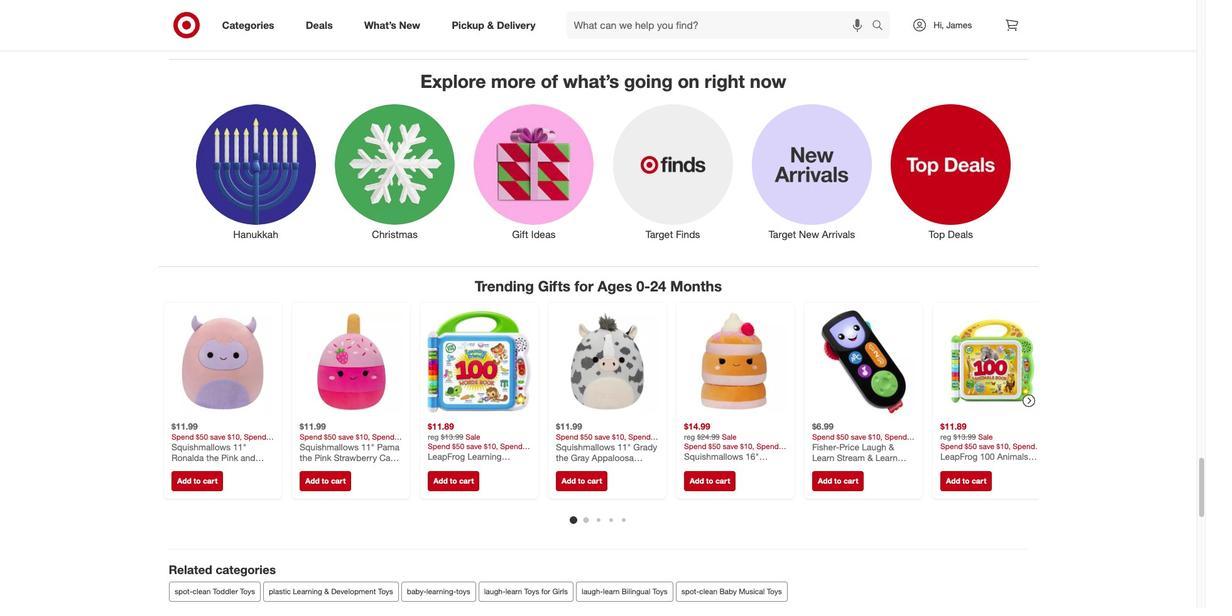 Task type: locate. For each thing, give the bounding box(es) containing it.
$24.99
[[697, 432, 719, 441]]

add down remote
[[818, 476, 832, 485]]

add down leapfrog 100 animals book
[[946, 476, 960, 485]]

1 book from the left
[[504, 462, 525, 472]]

0 horizontal spatial learning
[[293, 587, 322, 596]]

add to cart down pop
[[305, 476, 345, 485]]

1 horizontal spatial $13.99
[[953, 432, 976, 441]]

2 horizontal spatial the
[[556, 452, 568, 463]]

1 $11.89 from the left
[[427, 421, 454, 432]]

plush inside squishmallows 11" pama the pink strawberry cake pop plush toy
[[317, 463, 339, 474]]

the up 'yeti' on the bottom of the page
[[206, 452, 219, 463]]

the
[[206, 452, 219, 463], [299, 452, 312, 463], [556, 452, 568, 463]]

new left arrivals
[[799, 228, 819, 240]]

2 sale from the left
[[722, 432, 736, 441]]

2 toy from the left
[[342, 463, 355, 474]]

2 laugh- from the left
[[581, 587, 603, 596]]

sale up the leapfrog learning friends 100 words book
[[465, 432, 480, 441]]

to for stream
[[834, 476, 841, 485]]

4 to from the left
[[578, 476, 585, 485]]

reg down the $14.99
[[684, 432, 695, 441]]

fisher-price laugh & learn stream & learn remote image
[[812, 310, 915, 413], [812, 310, 915, 413]]

gift
[[512, 228, 528, 240]]

baby-learning-toys
[[407, 587, 470, 596]]

11" inside squishmallows 11" ronalda the pink and purple yeti plush toy (target exclusive)
[[233, 441, 246, 452]]

spot- inside "spot-clean baby musical toys" link
[[681, 587, 699, 596]]

toys right "toddler"
[[240, 587, 255, 596]]

2 horizontal spatial $11.99
[[556, 421, 582, 432]]

to
[[193, 476, 200, 485], [321, 476, 329, 485], [450, 476, 457, 485], [578, 476, 585, 485], [706, 476, 713, 485], [834, 476, 841, 485], [962, 476, 969, 485]]

add for squishmallows 11" ronalda the pink and purple yeti plush toy (target exclusive)
[[177, 476, 191, 485]]

1 horizontal spatial laugh-
[[581, 587, 603, 596]]

$11.89 for leapfrog 100 animals book
[[940, 421, 966, 432]]

learn for bilingual
[[603, 587, 619, 596]]

1 horizontal spatial learn
[[875, 452, 897, 463]]

reg up leapfrog 100 animals book
[[940, 432, 951, 441]]

squishmallows inside squishmallows 11" ronalda the pink and purple yeti plush toy (target exclusive)
[[171, 441, 230, 452]]

toy down the 'and'
[[240, 463, 253, 474]]

0 horizontal spatial plush
[[216, 463, 237, 474]]

sale up leapfrog 100 animals book
[[978, 432, 993, 441]]

3 sale from the left
[[978, 432, 993, 441]]

clean inside "spot-clean toddler toys" link
[[192, 587, 210, 596]]

1 horizontal spatial 11"
[[361, 441, 374, 452]]

0 horizontal spatial reg
[[427, 432, 438, 441]]

learning for leapfrog
[[467, 451, 501, 461]]

add to cart down $24.99 at the bottom of page
[[689, 476, 730, 485]]

1 horizontal spatial $11.99
[[299, 421, 326, 432]]

book inside leapfrog 100 animals book
[[940, 462, 961, 472]]

cart down squishmallows 11" pama the pink strawberry cake pop plush toy
[[331, 476, 345, 485]]

toys right musical
[[767, 587, 782, 596]]

0 horizontal spatial $11.99
[[171, 421, 197, 432]]

6 add to cart from the left
[[818, 476, 858, 485]]

explore more of what's going on right now
[[420, 70, 786, 92]]

1 to from the left
[[193, 476, 200, 485]]

1 horizontal spatial leapfrog
[[940, 451, 977, 461]]

toy inside squishmallows 11" ronalda the pink and purple yeti plush toy (target exclusive)
[[240, 463, 253, 474]]

laugh-learn toys for girls link
[[478, 582, 573, 602]]

to down $24.99 at the bottom of page
[[706, 476, 713, 485]]

0 horizontal spatial learn
[[812, 452, 834, 463]]

plastic
[[269, 587, 291, 596]]

the inside squishmallows 11" pama the pink strawberry cake pop plush toy
[[299, 452, 312, 463]]

yeti
[[199, 463, 213, 474]]

11" up appaloosa
[[617, 441, 631, 452]]

1 horizontal spatial plush
[[317, 463, 339, 474]]

$11.99
[[171, 421, 197, 432], [299, 421, 326, 432], [556, 421, 582, 432]]

add to cart button for appaloosa
[[556, 471, 607, 491]]

laugh-learn bilingual toys
[[581, 587, 667, 596]]

2 squishmallows from the left
[[299, 441, 358, 452]]

add down the friends
[[433, 476, 447, 485]]

0 horizontal spatial the
[[206, 452, 219, 463]]

target left arrivals
[[769, 228, 796, 240]]

squishmallows 11" ronalda the pink and purple yeti plush toy (target exclusive) image
[[171, 310, 274, 413], [171, 310, 274, 413]]

0 horizontal spatial new
[[399, 19, 420, 31]]

0 horizontal spatial 100
[[459, 462, 474, 472]]

to down 'yeti' on the bottom of the page
[[193, 476, 200, 485]]

spot- inside "spot-clean toddler toys" link
[[174, 587, 192, 596]]

spot- down related
[[174, 587, 192, 596]]

2 plush from the left
[[317, 463, 339, 474]]

6 cart from the left
[[843, 476, 858, 485]]

5 toys from the left
[[767, 587, 782, 596]]

2 horizontal spatial 11"
[[617, 441, 631, 452]]

1 horizontal spatial 100
[[980, 451, 994, 461]]

sale right $24.99 at the bottom of page
[[722, 432, 736, 441]]

spot-clean toddler toys link
[[169, 582, 260, 602]]

plush down appaloosa
[[614, 463, 636, 474]]

new
[[399, 19, 420, 31], [799, 228, 819, 240]]

2 target from the left
[[769, 228, 796, 240]]

reg up the friends
[[427, 432, 438, 441]]

for inside "link"
[[541, 587, 550, 596]]

2 book from the left
[[940, 462, 961, 472]]

1 horizontal spatial the
[[299, 452, 312, 463]]

clean left "toddler"
[[192, 587, 210, 596]]

laugh-
[[484, 587, 505, 596], [581, 587, 603, 596]]

the inside squishmallows 11" ronalda the pink and purple yeti plush toy (target exclusive)
[[206, 452, 219, 463]]

sale for 100
[[465, 432, 480, 441]]

100
[[980, 451, 994, 461], [459, 462, 474, 472]]

1 sale from the left
[[465, 432, 480, 441]]

learn left girls
[[505, 587, 522, 596]]

pink up pop
[[314, 452, 331, 463]]

related categories
[[169, 562, 276, 576]]

learn left the bilingual
[[603, 587, 619, 596]]

1 vertical spatial new
[[799, 228, 819, 240]]

2 learn from the left
[[603, 587, 619, 596]]

2 add to cart button from the left
[[299, 471, 351, 491]]

2 $11.99 from the left
[[299, 421, 326, 432]]

add to cart
[[177, 476, 217, 485], [305, 476, 345, 485], [433, 476, 474, 485], [561, 476, 602, 485], [689, 476, 730, 485], [818, 476, 858, 485], [946, 476, 986, 485]]

toy inside squishmallows 11" pama the pink strawberry cake pop plush toy
[[342, 463, 355, 474]]

the up painted
[[556, 452, 568, 463]]

leapfrog inside leapfrog 100 animals book
[[940, 451, 977, 461]]

1 add from the left
[[177, 476, 191, 485]]

2 clean from the left
[[699, 587, 717, 596]]

6 add from the left
[[818, 476, 832, 485]]

2 add to cart from the left
[[305, 476, 345, 485]]

fisher-
[[812, 441, 839, 452]]

plastic learning & development toys
[[269, 587, 393, 596]]

ages
[[598, 277, 632, 295]]

1 horizontal spatial target
[[769, 228, 796, 240]]

add to cart for strawberry
[[305, 476, 345, 485]]

11" inside 'squishmallows 11" grady the gray appaloosa painted horse plush toy'
[[617, 441, 631, 452]]

1 horizontal spatial sale
[[722, 432, 736, 441]]

laugh- right toys
[[484, 587, 505, 596]]

cart down leapfrog 100 animals book
[[971, 476, 986, 485]]

search
[[866, 20, 897, 32]]

3 11" from the left
[[617, 441, 631, 452]]

$13.99 up leapfrog 100 animals book
[[953, 432, 976, 441]]

1 add to cart button from the left
[[171, 471, 223, 491]]

learn inside "link"
[[505, 587, 522, 596]]

2 leapfrog from the left
[[940, 451, 977, 461]]

laugh- right girls
[[581, 587, 603, 596]]

1 leapfrog from the left
[[427, 451, 465, 461]]

cart down the leapfrog learning friends 100 words book
[[459, 476, 474, 485]]

plush inside squishmallows 11" ronalda the pink and purple yeti plush toy (target exclusive)
[[216, 463, 237, 474]]

1 11" from the left
[[233, 441, 246, 452]]

1 pink from the left
[[221, 452, 238, 463]]

squishmallows 11" pama the pink strawberry cake pop plush toy
[[299, 441, 399, 474]]

learn down laugh
[[875, 452, 897, 463]]

christmas
[[372, 228, 418, 240]]

2 cart from the left
[[331, 476, 345, 485]]

add to cart down painted
[[561, 476, 602, 485]]

0 horizontal spatial pink
[[221, 452, 238, 463]]

leapfrog 100 animals book
[[940, 451, 1028, 472]]

delivery
[[497, 19, 536, 31]]

deals right top
[[948, 228, 973, 240]]

laugh
[[862, 441, 886, 452]]

spot- left baby at the bottom
[[681, 587, 699, 596]]

2 horizontal spatial reg
[[940, 432, 951, 441]]

1 horizontal spatial learning
[[467, 451, 501, 461]]

for left girls
[[541, 587, 550, 596]]

3 add to cart button from the left
[[427, 471, 479, 491]]

1 horizontal spatial spot-
[[681, 587, 699, 596]]

spot- for spot-clean baby musical toys
[[681, 587, 699, 596]]

learning right plastic
[[293, 587, 322, 596]]

toys left girls
[[524, 587, 539, 596]]

3 reg from the left
[[940, 432, 951, 441]]

the up pop
[[299, 452, 312, 463]]

to down painted
[[578, 476, 585, 485]]

3 add from the left
[[433, 476, 447, 485]]

1 horizontal spatial clean
[[699, 587, 717, 596]]

1 horizontal spatial pink
[[314, 452, 331, 463]]

1 horizontal spatial learn
[[603, 587, 619, 596]]

1 horizontal spatial toy
[[342, 463, 355, 474]]

2 add from the left
[[305, 476, 319, 485]]

1 cart from the left
[[203, 476, 217, 485]]

add to cart down the friends
[[433, 476, 474, 485]]

spot-
[[174, 587, 192, 596], [681, 587, 699, 596]]

reg for leapfrog 100 animals book
[[940, 432, 951, 441]]

reg
[[427, 432, 438, 441], [684, 432, 695, 441], [940, 432, 951, 441]]

plush up exclusive)
[[216, 463, 237, 474]]

3 cart from the left
[[459, 476, 474, 485]]

new inside 'link'
[[399, 19, 420, 31]]

pink for strawberry
[[314, 452, 331, 463]]

4 cart from the left
[[587, 476, 602, 485]]

0 horizontal spatial for
[[541, 587, 550, 596]]

deals left what's
[[306, 19, 333, 31]]

plush right pop
[[317, 463, 339, 474]]

$11.89 reg $13.99 sale for learning
[[427, 421, 480, 441]]

3 toys from the left
[[524, 587, 539, 596]]

2 horizontal spatial plush
[[614, 463, 636, 474]]

cart down 'yeti' on the bottom of the page
[[203, 476, 217, 485]]

toys right the bilingual
[[652, 587, 667, 596]]

0 vertical spatial 100
[[980, 451, 994, 461]]

learning inside the leapfrog learning friends 100 words book
[[467, 451, 501, 461]]

squishmallows up strawberry
[[299, 441, 358, 452]]

0 horizontal spatial laugh-
[[484, 587, 505, 596]]

target left finds
[[646, 228, 673, 240]]

$11.99 for squishmallows 11" pama the pink strawberry cake pop plush toy
[[299, 421, 326, 432]]

0 vertical spatial deals
[[306, 19, 333, 31]]

james
[[946, 19, 972, 30]]

7 to from the left
[[962, 476, 969, 485]]

$11.89 reg $13.99 sale up leapfrog 100 animals book
[[940, 421, 993, 441]]

0 horizontal spatial squishmallows
[[171, 441, 230, 452]]

toys inside "link"
[[524, 587, 539, 596]]

leapfrog left animals
[[940, 451, 977, 461]]

2 $13.99 from the left
[[953, 432, 976, 441]]

1 vertical spatial deals
[[948, 228, 973, 240]]

4 add to cart button from the left
[[556, 471, 607, 491]]

what's
[[364, 19, 396, 31]]

hanukkah
[[233, 228, 278, 240]]

0 horizontal spatial target
[[646, 228, 673, 240]]

& right laugh
[[888, 441, 894, 452]]

2 pink from the left
[[314, 452, 331, 463]]

leapfrog
[[427, 451, 465, 461], [940, 451, 977, 461]]

finds
[[676, 228, 700, 240]]

spot-clean baby musical toys
[[681, 587, 782, 596]]

0 horizontal spatial 11"
[[233, 441, 246, 452]]

target finds link
[[603, 102, 742, 241]]

the inside 'squishmallows 11" grady the gray appaloosa painted horse plush toy'
[[556, 452, 568, 463]]

1 horizontal spatial squishmallows
[[299, 441, 358, 452]]

$13.99
[[441, 432, 463, 441], [953, 432, 976, 441]]

7 add from the left
[[946, 476, 960, 485]]

learn for toys
[[505, 587, 522, 596]]

gifts
[[538, 277, 571, 295]]

leapfrog 100 animals book image
[[940, 310, 1043, 413], [940, 310, 1043, 413]]

sale
[[465, 432, 480, 441], [722, 432, 736, 441], [978, 432, 993, 441]]

1 $11.99 from the left
[[171, 421, 197, 432]]

1 toys from the left
[[240, 587, 255, 596]]

squishmallows up the ronalda
[[171, 441, 230, 452]]

bilingual
[[622, 587, 650, 596]]

clean for toddler
[[192, 587, 210, 596]]

leapfrog up the friends
[[427, 451, 465, 461]]

2 spot- from the left
[[681, 587, 699, 596]]

$11.89 up the friends
[[427, 421, 454, 432]]

3 the from the left
[[556, 452, 568, 463]]

3 plush from the left
[[614, 463, 636, 474]]

squishmallows 11" pama the pink strawberry cake pop plush toy image
[[299, 310, 402, 413], [299, 310, 402, 413]]

1 $13.99 from the left
[[441, 432, 463, 441]]

laugh- for laugh-learn bilingual toys
[[581, 587, 603, 596]]

squishmallows
[[171, 441, 230, 452], [299, 441, 358, 452], [556, 441, 615, 452]]

squishmallows for yeti
[[171, 441, 230, 452]]

1 horizontal spatial reg
[[684, 432, 695, 441]]

reg for leapfrog learning friends 100 words book
[[427, 432, 438, 441]]

1 toy from the left
[[240, 463, 253, 474]]

1 horizontal spatial $11.89 reg $13.99 sale
[[940, 421, 993, 441]]

0 horizontal spatial $11.89
[[427, 421, 454, 432]]

target
[[646, 228, 673, 240], [769, 228, 796, 240]]

6 to from the left
[[834, 476, 841, 485]]

squishmallows inside squishmallows 11" pama the pink strawberry cake pop plush toy
[[299, 441, 358, 452]]

3 to from the left
[[450, 476, 457, 485]]

$11.89 reg $13.99 sale up the leapfrog learning friends 100 words book
[[427, 421, 480, 441]]

2 toys from the left
[[378, 587, 393, 596]]

squishmallows 16" sawtelle the strawberry pancakes plush toy (target exclusive) image
[[684, 310, 787, 413], [684, 310, 787, 413]]

3 toy from the left
[[638, 463, 651, 474]]

cart
[[203, 476, 217, 485], [331, 476, 345, 485], [459, 476, 474, 485], [587, 476, 602, 485], [715, 476, 730, 485], [843, 476, 858, 485], [971, 476, 986, 485]]

toy down strawberry
[[342, 463, 355, 474]]

hi, james
[[934, 19, 972, 30]]

leapfrog inside the leapfrog learning friends 100 words book
[[427, 451, 465, 461]]

2 $11.89 from the left
[[940, 421, 966, 432]]

3 squishmallows from the left
[[556, 441, 615, 452]]

0 horizontal spatial spot-
[[174, 587, 192, 596]]

grady
[[633, 441, 657, 452]]

1 horizontal spatial for
[[575, 277, 594, 295]]

$11.89
[[427, 421, 454, 432], [940, 421, 966, 432]]

1 target from the left
[[646, 228, 673, 240]]

2 11" from the left
[[361, 441, 374, 452]]

pink inside squishmallows 11" ronalda the pink and purple yeti plush toy (target exclusive)
[[221, 452, 238, 463]]

1 $11.89 reg $13.99 sale from the left
[[427, 421, 480, 441]]

squishmallows up gray
[[556, 441, 615, 452]]

2 horizontal spatial squishmallows
[[556, 441, 615, 452]]

1 learn from the left
[[505, 587, 522, 596]]

leapfrog learning friends 100 words book image
[[427, 310, 531, 413], [427, 310, 531, 413]]

add to cart for and
[[177, 476, 217, 485]]

4 add from the left
[[561, 476, 576, 485]]

1 plush from the left
[[216, 463, 237, 474]]

add down purple
[[177, 476, 191, 485]]

100 left animals
[[980, 451, 994, 461]]

appaloosa
[[592, 452, 634, 463]]

1 the from the left
[[206, 452, 219, 463]]

sale inside the "$14.99 reg $24.99 sale"
[[722, 432, 736, 441]]

add down $24.99 at the bottom of page
[[689, 476, 704, 485]]

0 horizontal spatial $13.99
[[441, 432, 463, 441]]

1 spot- from the left
[[174, 587, 192, 596]]

1 reg from the left
[[427, 432, 438, 441]]

1 clean from the left
[[192, 587, 210, 596]]

1 vertical spatial for
[[541, 587, 550, 596]]

learning
[[467, 451, 501, 461], [293, 587, 322, 596]]

2 to from the left
[[321, 476, 329, 485]]

3 $11.99 from the left
[[556, 421, 582, 432]]

11" for strawberry
[[361, 441, 374, 452]]

$11.89 for leapfrog learning friends 100 words book
[[427, 421, 454, 432]]

categories
[[216, 562, 276, 576]]

clean inside "spot-clean baby musical toys" link
[[699, 587, 717, 596]]

1 horizontal spatial deals
[[948, 228, 973, 240]]

add to cart for appaloosa
[[561, 476, 602, 485]]

add down pop
[[305, 476, 319, 485]]

to down leapfrog 100 animals book
[[962, 476, 969, 485]]

clean
[[192, 587, 210, 596], [699, 587, 717, 596]]

cart down $24.99 at the bottom of page
[[715, 476, 730, 485]]

$13.99 up the friends
[[441, 432, 463, 441]]

1 laugh- from the left
[[484, 587, 505, 596]]

toys left baby-
[[378, 587, 393, 596]]

0 horizontal spatial learn
[[505, 587, 522, 596]]

add to cart down 'yeti' on the bottom of the page
[[177, 476, 217, 485]]

plush inside 'squishmallows 11" grady the gray appaloosa painted horse plush toy'
[[614, 463, 636, 474]]

plush for appaloosa
[[614, 463, 636, 474]]

0 horizontal spatial $11.89 reg $13.99 sale
[[427, 421, 480, 441]]

clean left baby at the bottom
[[699, 587, 717, 596]]

11" up the 'and'
[[233, 441, 246, 452]]

pink left the 'and'
[[221, 452, 238, 463]]

squishmallows inside 'squishmallows 11" grady the gray appaloosa painted horse plush toy'
[[556, 441, 615, 452]]

7 cart from the left
[[971, 476, 986, 485]]

add for squishmallows 11" grady the gray appaloosa painted horse plush toy
[[561, 476, 576, 485]]

add to cart down remote
[[818, 476, 858, 485]]

squishmallows for horse
[[556, 441, 615, 452]]

11" up strawberry
[[361, 441, 374, 452]]

cart for strawberry
[[331, 476, 345, 485]]

2 horizontal spatial sale
[[978, 432, 993, 441]]

laugh-learn bilingual toys link
[[576, 582, 673, 602]]

toy inside 'squishmallows 11" grady the gray appaloosa painted horse plush toy'
[[638, 463, 651, 474]]

0 horizontal spatial leapfrog
[[427, 451, 465, 461]]

1 vertical spatial learning
[[293, 587, 322, 596]]

plush for and
[[216, 463, 237, 474]]

new right what's
[[399, 19, 420, 31]]

laugh- inside "link"
[[484, 587, 505, 596]]

$11.99 up the ronalda
[[171, 421, 197, 432]]

$11.89 reg $13.99 sale for 100
[[940, 421, 993, 441]]

$11.89 up leapfrog 100 animals book
[[940, 421, 966, 432]]

squishmallows 11" grady the gray appaloosa painted horse plush toy image
[[556, 310, 659, 413], [556, 310, 659, 413]]

1 horizontal spatial new
[[799, 228, 819, 240]]

0 horizontal spatial toy
[[240, 463, 253, 474]]

cart down horse
[[587, 476, 602, 485]]

cart down 'stream'
[[843, 476, 858, 485]]

girls
[[552, 587, 568, 596]]

2 horizontal spatial toy
[[638, 463, 651, 474]]

1 add to cart from the left
[[177, 476, 217, 485]]

add to cart button
[[171, 471, 223, 491], [299, 471, 351, 491], [427, 471, 479, 491], [556, 471, 607, 491], [684, 471, 736, 491], [812, 471, 864, 491], [940, 471, 992, 491]]

2 the from the left
[[299, 452, 312, 463]]

to down squishmallows 11" pama the pink strawberry cake pop plush toy
[[321, 476, 329, 485]]

to down remote
[[834, 476, 841, 485]]

toy down grady
[[638, 463, 651, 474]]

add to cart down leapfrog 100 animals book
[[946, 476, 986, 485]]

to down the friends
[[450, 476, 457, 485]]

100 left words
[[459, 462, 474, 472]]

100 inside leapfrog 100 animals book
[[980, 451, 994, 461]]

for
[[575, 277, 594, 295], [541, 587, 550, 596]]

11" inside squishmallows 11" pama the pink strawberry cake pop plush toy
[[361, 441, 374, 452]]

2 reg from the left
[[684, 432, 695, 441]]

0 horizontal spatial deals
[[306, 19, 333, 31]]

add for leapfrog 100 animals book
[[946, 476, 960, 485]]

0 vertical spatial new
[[399, 19, 420, 31]]

5 cart from the left
[[715, 476, 730, 485]]

1 horizontal spatial book
[[940, 462, 961, 472]]

0 horizontal spatial sale
[[465, 432, 480, 441]]

0 horizontal spatial clean
[[192, 587, 210, 596]]

leapfrog for 100
[[427, 451, 465, 461]]

pickup
[[452, 19, 484, 31]]

toy for strawberry
[[342, 463, 355, 474]]

learning up words
[[467, 451, 501, 461]]

deals
[[306, 19, 333, 31], [948, 228, 973, 240]]

&
[[487, 19, 494, 31], [888, 441, 894, 452], [867, 452, 873, 463], [324, 587, 329, 596]]

2 $11.89 reg $13.99 sale from the left
[[940, 421, 993, 441]]

6 add to cart button from the left
[[812, 471, 864, 491]]

1 squishmallows from the left
[[171, 441, 230, 452]]

learn down fisher- on the right
[[812, 452, 834, 463]]

1 horizontal spatial $11.89
[[940, 421, 966, 432]]

3 add to cart from the left
[[433, 476, 474, 485]]

0 horizontal spatial book
[[504, 462, 525, 472]]

development
[[331, 587, 376, 596]]

to for and
[[193, 476, 200, 485]]

0 vertical spatial learning
[[467, 451, 501, 461]]

4 add to cart from the left
[[561, 476, 602, 485]]

$11.99 up pop
[[299, 421, 326, 432]]

1 vertical spatial 100
[[459, 462, 474, 472]]

pink inside squishmallows 11" pama the pink strawberry cake pop plush toy
[[314, 452, 331, 463]]

$11.99 up gray
[[556, 421, 582, 432]]

for right gifts
[[575, 277, 594, 295]]

explore
[[420, 70, 486, 92]]

add down painted
[[561, 476, 576, 485]]



Task type: vqa. For each thing, say whether or not it's contained in the screenshot.
left the "Birthday"
no



Task type: describe. For each thing, give the bounding box(es) containing it.
0 vertical spatial for
[[575, 277, 594, 295]]

gift ideas
[[512, 228, 556, 240]]

learning for plastic
[[293, 587, 322, 596]]

of
[[541, 70, 558, 92]]

ronalda
[[171, 452, 204, 463]]

baby-learning-toys link
[[401, 582, 476, 602]]

pickup & delivery link
[[441, 11, 551, 39]]

add to cart button for strawberry
[[299, 471, 351, 491]]

exclusive)
[[200, 474, 239, 485]]

top
[[929, 228, 945, 240]]

toddler
[[212, 587, 238, 596]]

learning-
[[426, 587, 456, 596]]

plastic learning & development toys link
[[263, 582, 398, 602]]

100 inside the leapfrog learning friends 100 words book
[[459, 462, 474, 472]]

spot- for spot-clean toddler toys
[[174, 587, 192, 596]]

gift ideas link
[[464, 102, 603, 241]]

baby-
[[407, 587, 426, 596]]

target for target new arrivals
[[769, 228, 796, 240]]

& left the development
[[324, 587, 329, 596]]

ideas
[[531, 228, 556, 240]]

$11.99 for squishmallows 11" grady the gray appaloosa painted horse plush toy
[[556, 421, 582, 432]]

right
[[705, 70, 745, 92]]

add to cart for stream
[[818, 476, 858, 485]]

laugh- for laugh-learn toys for girls
[[484, 587, 505, 596]]

11" for appaloosa
[[617, 441, 631, 452]]

christmas link
[[325, 102, 464, 241]]

gray
[[571, 452, 589, 463]]

musical
[[739, 587, 764, 596]]

& right 'pickup'
[[487, 19, 494, 31]]

baby
[[719, 587, 737, 596]]

what's
[[563, 70, 619, 92]]

trending gifts for ages 0-24 months
[[475, 277, 722, 295]]

trending
[[475, 277, 534, 295]]

24
[[650, 277, 666, 295]]

$13.99 for 100
[[953, 432, 976, 441]]

deals link
[[295, 11, 348, 39]]

plush for strawberry
[[317, 463, 339, 474]]

$14.99 reg $24.99 sale
[[684, 421, 736, 441]]

pop
[[299, 463, 315, 474]]

purple
[[171, 463, 197, 474]]

pickup & delivery
[[452, 19, 536, 31]]

to for strawberry
[[321, 476, 329, 485]]

top deals link
[[881, 102, 1020, 241]]

add to cart button for book
[[427, 471, 479, 491]]

the for horse
[[556, 452, 568, 463]]

cart for and
[[203, 476, 217, 485]]

toy for appaloosa
[[638, 463, 651, 474]]

7 add to cart button from the left
[[940, 471, 992, 491]]

cake
[[379, 452, 399, 463]]

related
[[169, 562, 212, 576]]

strawberry
[[334, 452, 377, 463]]

4 toys from the left
[[652, 587, 667, 596]]

and
[[240, 452, 255, 463]]

remote
[[812, 463, 843, 474]]

toys
[[456, 587, 470, 596]]

categories
[[222, 19, 274, 31]]

add for squishmallows 11" pama the pink strawberry cake pop plush toy
[[305, 476, 319, 485]]

top deals
[[929, 228, 973, 240]]

animals
[[997, 451, 1028, 461]]

now
[[750, 70, 786, 92]]

add to cart button for and
[[171, 471, 223, 491]]

to for appaloosa
[[578, 476, 585, 485]]

target new arrivals link
[[742, 102, 881, 241]]

7 add to cart from the left
[[946, 476, 986, 485]]

leapfrog for book
[[940, 451, 977, 461]]

0-
[[636, 277, 650, 295]]

new for what's
[[399, 19, 420, 31]]

book inside the leapfrog learning friends 100 words book
[[504, 462, 525, 472]]

target new arrivals
[[769, 228, 855, 240]]

cart for stream
[[843, 476, 858, 485]]

squishmallows for pop
[[299, 441, 358, 452]]

add to cart button for stream
[[812, 471, 864, 491]]

new for target
[[799, 228, 819, 240]]

(target
[[171, 474, 198, 485]]

toy for and
[[240, 463, 253, 474]]

& down laugh
[[867, 452, 873, 463]]

reg inside the "$14.99 reg $24.99 sale"
[[684, 432, 695, 441]]

5 add from the left
[[689, 476, 704, 485]]

add to cart for book
[[433, 476, 474, 485]]

more
[[491, 70, 536, 92]]

pink for and
[[221, 452, 238, 463]]

hi,
[[934, 19, 944, 30]]

$14.99
[[684, 421, 710, 432]]

fisher-price laugh & learn stream & learn remote
[[812, 441, 897, 474]]

hanukkah link
[[186, 102, 325, 241]]

words
[[476, 462, 501, 472]]

What can we help you find? suggestions appear below search field
[[566, 11, 875, 39]]

horse
[[588, 463, 612, 474]]

the for yeti
[[206, 452, 219, 463]]

what's new
[[364, 19, 420, 31]]

on
[[678, 70, 700, 92]]

laugh-learn toys for girls
[[484, 587, 568, 596]]

arrivals
[[822, 228, 855, 240]]

$11.99 for squishmallows 11" ronalda the pink and purple yeti plush toy (target exclusive)
[[171, 421, 197, 432]]

leapfrog learning friends 100 words book
[[427, 451, 525, 472]]

target for target finds
[[646, 228, 673, 240]]

spot-clean baby musical toys link
[[675, 582, 787, 602]]

to for book
[[450, 476, 457, 485]]

pama
[[377, 441, 399, 452]]

clean for baby
[[699, 587, 717, 596]]

spot-clean toddler toys
[[174, 587, 255, 596]]

2 learn from the left
[[875, 452, 897, 463]]

$13.99 for learning
[[441, 432, 463, 441]]

price
[[839, 441, 859, 452]]

going
[[624, 70, 673, 92]]

search button
[[866, 11, 897, 41]]

categories link
[[211, 11, 290, 39]]

add for leapfrog learning friends 100 words book
[[433, 476, 447, 485]]

months
[[670, 277, 722, 295]]

squishmallows 11" grady the gray appaloosa painted horse plush toy
[[556, 441, 657, 474]]

cart for appaloosa
[[587, 476, 602, 485]]

5 add to cart button from the left
[[684, 471, 736, 491]]

the for pop
[[299, 452, 312, 463]]

1 learn from the left
[[812, 452, 834, 463]]

cart for book
[[459, 476, 474, 485]]

5 to from the left
[[706, 476, 713, 485]]

11" for and
[[233, 441, 246, 452]]

add for fisher-price laugh & learn stream & learn remote
[[818, 476, 832, 485]]

target finds
[[646, 228, 700, 240]]

painted
[[556, 463, 586, 474]]

sale for book
[[978, 432, 993, 441]]

stream
[[837, 452, 865, 463]]

friends
[[427, 462, 457, 472]]

squishmallows 11" ronalda the pink and purple yeti plush toy (target exclusive)
[[171, 441, 255, 485]]

5 add to cart from the left
[[689, 476, 730, 485]]



